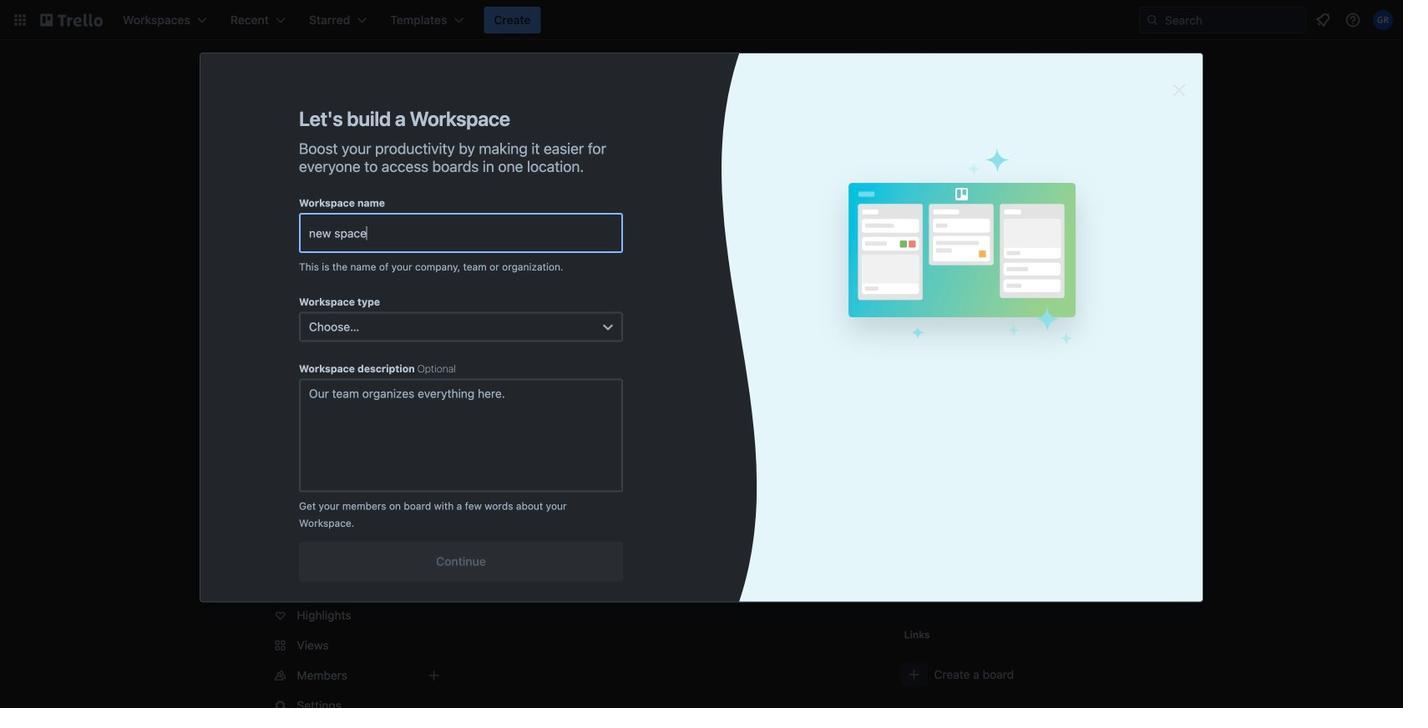 Task type: vqa. For each thing, say whether or not it's contained in the screenshot.
this corresponding to Overa
no



Task type: describe. For each thing, give the bounding box(es) containing it.
Our team organizes everything here. text field
[[299, 379, 623, 492]]

Taco's Co. text field
[[299, 213, 623, 253]]

greg robinson (gregrobinson96) image
[[1373, 10, 1393, 30]]

1 add image from the top
[[424, 352, 444, 372]]

2 add image from the top
[[424, 666, 444, 686]]



Task type: locate. For each thing, give the bounding box(es) containing it.
open information menu image
[[1345, 12, 1362, 28]]

primary element
[[0, 0, 1403, 40]]

1 vertical spatial add image
[[424, 666, 444, 686]]

0 vertical spatial add image
[[424, 352, 444, 372]]

add image
[[424, 352, 444, 372], [424, 666, 444, 686]]

search image
[[1146, 13, 1160, 27]]

0 notifications image
[[1313, 10, 1333, 30]]

Search field
[[1160, 8, 1306, 32]]

color: green, title: none image
[[518, 334, 565, 348]]



